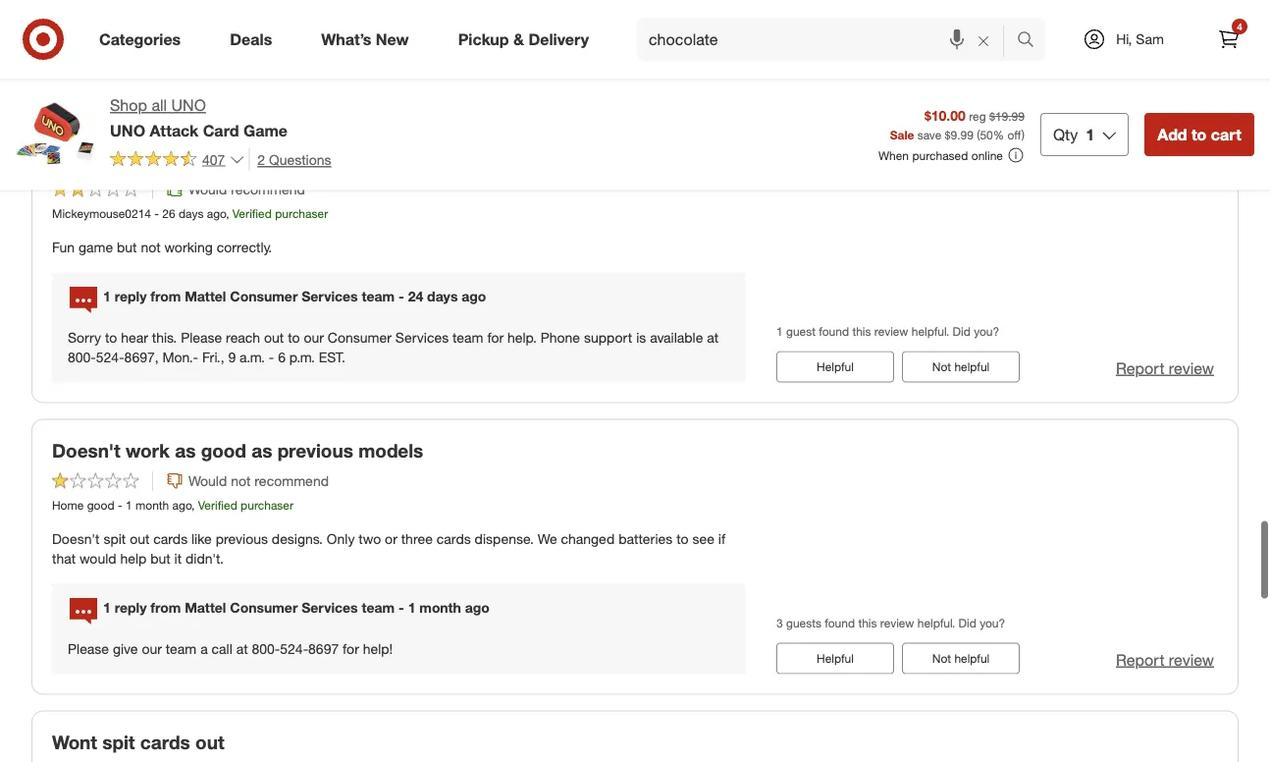 Task type: vqa. For each thing, say whether or not it's contained in the screenshot.
Square
no



Task type: locate. For each thing, give the bounding box(es) containing it.
loves up all
[[139, 73, 171, 90]]

but right game at the top left of the page
[[117, 239, 137, 256]]

this
[[412, 53, 434, 70], [853, 324, 872, 339], [859, 616, 877, 630]]

doesn't up home
[[52, 440, 120, 463]]

1 horizontal spatial ,
[[226, 206, 229, 221]]

1 horizontal spatial loves
[[376, 53, 408, 70]]

button
[[396, 73, 436, 90]]

1 horizontal spatial for
[[487, 329, 504, 346]]

524-
[[96, 349, 124, 366], [280, 640, 308, 657]]

2 vertical spatial report review button
[[1116, 649, 1215, 672]]

like inside 'i had the original. now i have the 2nd one. my family loves this game. we introduced it to my 8 yr old grand daughter, she loves it too. we don't really like where the button is placed though.'
[[307, 73, 328, 90]]

0 vertical spatial helpful
[[955, 68, 990, 83]]

team
[[362, 288, 395, 305], [453, 329, 484, 346], [362, 599, 395, 616], [166, 640, 197, 657]]

ago down "would recommend"
[[207, 206, 226, 221]]

1 mattel from the top
[[185, 288, 226, 305]]

team left 24
[[362, 288, 395, 305]]

3 report review button from the top
[[1116, 649, 1215, 672]]

wont
[[52, 732, 97, 754]]

$10.00 reg $19.99 sale save $ 9.99 ( 50 % off )
[[890, 106, 1025, 142]]

helpful for guests
[[817, 652, 854, 666]]

0 vertical spatial helpful button
[[777, 60, 895, 92]]

not
[[141, 239, 161, 256], [231, 472, 251, 489]]

spit right wont
[[102, 732, 135, 754]]

services up 8697
[[302, 599, 358, 616]]

we left 'changed'
[[538, 530, 557, 547]]

50
[[980, 127, 994, 142]]

1 vertical spatial but
[[150, 550, 171, 567]]

spit for wont
[[102, 732, 135, 754]]

not left "working" in the top of the page
[[141, 239, 161, 256]]

sorry to hear this. please reach out to our consumer services team for help. phone support is available at 800-524-8697, mon.- fri., 9 a.m. - 6 p.m. est.
[[68, 329, 719, 366]]

1 vertical spatial not
[[231, 472, 251, 489]]

pickup & delivery
[[458, 30, 589, 49]]

it left too.
[[175, 73, 182, 90]]

good
[[201, 440, 246, 463], [87, 498, 115, 512]]

review for report review button for 1 guest found this review helpful. did you?
[[1169, 359, 1215, 378]]

support
[[584, 329, 633, 346]]

did for 3 guests found this review helpful. did you?
[[959, 616, 977, 630]]

not helpful up $10.00
[[933, 68, 990, 83]]

days right 24
[[427, 288, 458, 305]]

shop
[[110, 96, 147, 115]]

i had the original. now i have the 2nd one. my family loves this game. we introduced it to my 8 yr old grand daughter, she loves it too. we don't really like where the button is placed though.
[[52, 53, 707, 90]]

i right now
[[193, 53, 197, 70]]

mattel
[[185, 288, 226, 305], [185, 599, 226, 616]]

verified down "would recommend"
[[233, 206, 272, 221]]

doesn't work as good as previous models
[[52, 440, 424, 463]]

helpful down 1 guest found this review helpful. did you?
[[955, 360, 990, 375]]

helpful button up sale
[[777, 60, 895, 92]]

helpful button down guests on the right of page
[[777, 643, 895, 675]]

spit up would
[[104, 530, 126, 547]]

would
[[80, 550, 116, 567]]

what's new
[[321, 30, 409, 49]]

days
[[179, 206, 204, 221], [427, 288, 458, 305]]

working
[[165, 239, 213, 256]]

1 vertical spatial would
[[189, 472, 227, 489]]

to left hear
[[105, 329, 117, 346]]

0 vertical spatial would
[[189, 181, 227, 198]]

doesn't work correctly
[[52, 148, 254, 171]]

0 horizontal spatial not
[[141, 239, 161, 256]]

for inside 'sorry to hear this. please reach out to our consumer services team for help. phone support is available at 800-524-8697, mon.- fri., 9 a.m. - 6 p.m. est.'
[[487, 329, 504, 346]]

2 not helpful button from the top
[[902, 352, 1020, 383]]

2 work from the top
[[126, 440, 170, 463]]

our up p.m.
[[304, 329, 324, 346]]

0 vertical spatial for
[[487, 329, 504, 346]]

1 vertical spatial report
[[1116, 359, 1165, 378]]

0 horizontal spatial previous
[[216, 530, 268, 547]]

is right the support
[[636, 329, 646, 346]]

previous
[[278, 440, 353, 463], [216, 530, 268, 547]]

team left help.
[[453, 329, 484, 346]]

report review button for 3 guests found this review helpful. did you?
[[1116, 649, 1215, 672]]

this right guest
[[853, 324, 872, 339]]

1 from from the top
[[151, 288, 181, 305]]

loves down new
[[376, 53, 408, 70]]

1 vertical spatial good
[[87, 498, 115, 512]]

2 from from the top
[[151, 599, 181, 616]]

0 vertical spatial 524-
[[96, 349, 124, 366]]

2 vertical spatial not helpful button
[[902, 643, 1020, 675]]

0 vertical spatial from
[[151, 288, 181, 305]]

guests
[[787, 616, 822, 630]]

1 horizontal spatial like
[[307, 73, 328, 90]]

2 vertical spatial not
[[933, 652, 952, 666]]

recommend up 'designs.'
[[255, 472, 329, 489]]

shop.mattel.com
[[159, 16, 245, 31]]

reply for correctly
[[115, 288, 147, 305]]

helpful. for 1 guest found this review helpful. did you?
[[912, 324, 950, 339]]

1 not helpful from the top
[[933, 68, 990, 83]]

purchaser down the would not recommend
[[241, 498, 294, 512]]

1 horizontal spatial at
[[707, 329, 719, 346]]

$10.00
[[925, 106, 966, 124]]

0 vertical spatial report review
[[1116, 67, 1215, 87]]

team up help!
[[362, 599, 395, 616]]

spit for doesn't
[[104, 530, 126, 547]]

0 vertical spatial this
[[412, 53, 434, 70]]

home
[[52, 498, 84, 512]]

card
[[203, 121, 239, 140]]

would up mickeymouse0214 - 26 days ago , verified purchaser at left top
[[189, 181, 227, 198]]

1 reply from the top
[[115, 288, 147, 305]]

0 horizontal spatial 800-
[[68, 349, 96, 366]]

it left didn't.
[[174, 550, 182, 567]]

1 horizontal spatial our
[[304, 329, 324, 346]]

$
[[945, 127, 951, 142]]

guest
[[787, 324, 816, 339]]

2 reply from the top
[[115, 599, 147, 616]]

services inside 'sorry to hear this. please reach out to our consumer services team for help. phone support is available at 800-524-8697, mon.- fri., 9 a.m. - 6 p.m. est.'
[[396, 329, 449, 346]]

doesn't inside doesn't spit out cards like previous designs. only two or three cards dispense. we changed batteries to see if that would help but it didn't.
[[52, 530, 100, 547]]

found for guests
[[825, 616, 855, 630]]

spit inside doesn't spit out cards like previous designs. only two or three cards dispense. we changed batteries to see if that would help but it didn't.
[[104, 530, 126, 547]]

0 horizontal spatial please
[[68, 640, 109, 657]]

800- inside 'sorry to hear this. please reach out to our consumer services team for help. phone support is available at 800-524-8697, mon.- fri., 9 a.m. - 6 p.m. est.'
[[68, 349, 96, 366]]

consumer up reach on the top of page
[[230, 288, 298, 305]]

, up didn't.
[[191, 498, 195, 512]]

8697
[[308, 640, 339, 657]]

helpful button down guest
[[777, 352, 895, 383]]

1 horizontal spatial please
[[181, 329, 222, 346]]

services up est.
[[302, 288, 358, 305]]

for left help!
[[343, 640, 359, 657]]

out up the 6
[[264, 329, 284, 346]]

is inside 'sorry to hear this. please reach out to our consumer services team for help. phone support is available at 800-524-8697, mon.- fri., 9 a.m. - 6 p.m. est.'
[[636, 329, 646, 346]]

we inside doesn't spit out cards like previous designs. only two or three cards dispense. we changed batteries to see if that would help but it didn't.
[[538, 530, 557, 547]]

to left see at bottom right
[[677, 530, 689, 547]]

the up daughter,
[[86, 53, 106, 70]]

1 vertical spatial 800-
[[252, 640, 280, 657]]

not down 'doesn't work as good as previous models'
[[231, 472, 251, 489]]

like up didn't.
[[192, 530, 212, 547]]

you? for 1 guest found this review helpful. did you?
[[974, 324, 1000, 339]]

not down 1 guest found this review helpful. did you?
[[933, 360, 952, 375]]

report for 1 guest found this review helpful. did you?
[[1116, 359, 1165, 378]]

2 vertical spatial this
[[859, 616, 877, 630]]

consumer for doesn't work as good as previous models
[[230, 599, 298, 616]]

1 horizontal spatial is
[[636, 329, 646, 346]]

we down have
[[213, 73, 232, 90]]

0 vertical spatial like
[[307, 73, 328, 90]]

helpful down what can we help you find? suggestions appear below search field
[[817, 68, 854, 83]]

1 vertical spatial consumer
[[328, 329, 392, 346]]

0 vertical spatial not
[[933, 68, 952, 83]]

3 guests found this review helpful. did you?
[[777, 616, 1006, 630]]

previous for like
[[216, 530, 268, 547]]

family
[[336, 53, 373, 70]]

1 guest found this review helpful. did you?
[[777, 324, 1000, 339]]

2 vertical spatial report review
[[1116, 651, 1215, 670]]

at right available
[[707, 329, 719, 346]]

report review for 3 guests found this review helpful. did you?
[[1116, 651, 1215, 670]]

good right home
[[87, 498, 115, 512]]

loves
[[376, 53, 408, 70], [139, 73, 171, 90]]

2 report review button from the top
[[1116, 358, 1215, 380]]

phone
[[541, 329, 580, 346]]

0 vertical spatial out
[[264, 329, 284, 346]]

1 right qty on the top of page
[[1086, 125, 1095, 144]]

2 report review from the top
[[1116, 359, 1215, 378]]

month
[[136, 498, 169, 512], [420, 599, 461, 616]]

for left help.
[[487, 329, 504, 346]]

1 vertical spatial not
[[933, 360, 952, 375]]

1 horizontal spatial but
[[150, 550, 171, 567]]

original.
[[110, 53, 158, 70]]

consumer up est.
[[328, 329, 392, 346]]

0 vertical spatial at
[[707, 329, 719, 346]]

1 vertical spatial doesn't
[[52, 440, 120, 463]]

0 horizontal spatial 524-
[[96, 349, 124, 366]]

is inside 'i had the original. now i have the 2nd one. my family loves this game. we introduced it to my 8 yr old grand daughter, she loves it too. we don't really like where the button is placed though.'
[[440, 73, 450, 90]]

like down my at the left top of the page
[[307, 73, 328, 90]]

1 horizontal spatial not
[[231, 472, 251, 489]]

1 horizontal spatial as
[[252, 440, 272, 463]]

0 vertical spatial good
[[201, 440, 246, 463]]

to up p.m.
[[288, 329, 300, 346]]

1 vertical spatial report review button
[[1116, 358, 1215, 380]]

3 report from the top
[[1116, 651, 1165, 670]]

work up home good - 1 month ago , verified purchaser
[[126, 440, 170, 463]]

0 vertical spatial helpful
[[817, 68, 854, 83]]

1 left guest
[[777, 324, 783, 339]]

0 vertical spatial found
[[819, 324, 849, 339]]

doesn't up "that"
[[52, 530, 100, 547]]

1 as from the left
[[175, 440, 196, 463]]

uno down too.
[[171, 96, 206, 115]]

1 vertical spatial not helpful
[[933, 360, 990, 375]]

- left the 6
[[269, 349, 274, 366]]

helpful down 1 guest found this review helpful. did you?
[[817, 360, 854, 375]]

what's
[[321, 30, 372, 49]]

0 horizontal spatial loves
[[139, 73, 171, 90]]

$19.99
[[990, 108, 1025, 123]]

3 helpful from the top
[[955, 652, 990, 666]]

doesn't for doesn't work correctly
[[52, 148, 120, 171]]

0 vertical spatial did
[[953, 324, 971, 339]]

not helpful button up $10.00
[[902, 60, 1020, 92]]

2 not from the top
[[933, 360, 952, 375]]

1 horizontal spatial i
[[193, 53, 197, 70]]

as up the would not recommend
[[252, 440, 272, 463]]

add
[[1158, 125, 1188, 144]]

2 not helpful from the top
[[933, 360, 990, 375]]

4
[[1238, 20, 1243, 32]]

don't
[[236, 73, 267, 90]]

from for correctly
[[151, 288, 181, 305]]

800- down sorry
[[68, 349, 96, 366]]

consumer for doesn't work correctly
[[230, 288, 298, 305]]

1 vertical spatial out
[[130, 530, 150, 547]]

days right 26
[[179, 206, 204, 221]]

at inside 'sorry to hear this. please reach out to our consumer services team for help. phone support is available at 800-524-8697, mon.- fri., 9 a.m. - 6 p.m. est.'
[[707, 329, 719, 346]]

please up fri.,
[[181, 329, 222, 346]]

online
[[972, 148, 1004, 162]]

previous up the would not recommend
[[278, 440, 353, 463]]

2 vertical spatial report
[[1116, 651, 1165, 670]]

1 vertical spatial services
[[396, 329, 449, 346]]

2 helpful button from the top
[[777, 352, 895, 383]]

3 not from the top
[[933, 652, 952, 666]]

month up help on the left of page
[[136, 498, 169, 512]]

review for third report review button from the bottom
[[1169, 67, 1215, 87]]

good up the would not recommend
[[201, 440, 246, 463]]

qty 1
[[1054, 125, 1095, 144]]

reg
[[969, 108, 987, 123]]

mon.-
[[163, 349, 198, 366]]

report review button for 1 guest found this review helpful. did you?
[[1116, 358, 1215, 380]]

not helpful button for 1 guest found this review helpful. did you?
[[902, 352, 1020, 383]]

previous inside doesn't spit out cards like previous designs. only two or three cards dispense. we changed batteries to see if that would help but it didn't.
[[216, 530, 268, 547]]

not helpful button for 3 guests found this review helpful. did you?
[[902, 643, 1020, 675]]

at
[[707, 329, 719, 346], [236, 640, 248, 657]]

previous for as
[[278, 440, 353, 463]]

you? for 3 guests found this review helpful. did you?
[[980, 616, 1006, 630]]

1 vertical spatial helpful button
[[777, 352, 895, 383]]

9
[[228, 349, 236, 366]]

mattel up a at the left bottom
[[185, 599, 226, 616]]

1 helpful from the top
[[955, 68, 990, 83]]

did for 1 guest found this review helpful. did you?
[[953, 324, 971, 339]]

a.m.
[[240, 349, 265, 366]]

0 horizontal spatial we
[[213, 73, 232, 90]]

2 vertical spatial out
[[196, 732, 225, 754]]

not
[[933, 68, 952, 83], [933, 360, 952, 375], [933, 652, 952, 666]]

reply up hear
[[115, 288, 147, 305]]

1 vertical spatial ,
[[191, 498, 195, 512]]

1 vertical spatial for
[[343, 640, 359, 657]]

- inside 'sorry to hear this. please reach out to our consumer services team for help. phone support is available at 800-524-8697, mon.- fri., 9 a.m. - 6 p.m. est.'
[[269, 349, 274, 366]]

3 not helpful button from the top
[[902, 643, 1020, 675]]

2 vertical spatial not helpful
[[933, 652, 990, 666]]

3 helpful button from the top
[[777, 643, 895, 675]]

out down a at the left bottom
[[196, 732, 225, 754]]

3
[[777, 616, 783, 630]]

1 horizontal spatial uno
[[171, 96, 206, 115]]

to right add
[[1192, 125, 1207, 144]]

3 helpful from the top
[[817, 652, 854, 666]]

helpful down 3 guests found this review helpful. did you?
[[955, 652, 990, 666]]

not helpful down 1 guest found this review helpful. did you?
[[933, 360, 990, 375]]

1 doesn't from the top
[[52, 148, 120, 171]]

batteries
[[619, 530, 673, 547]]

9.99
[[951, 127, 974, 142]]

3 not helpful from the top
[[933, 652, 990, 666]]

would down 'doesn't work as good as previous models'
[[189, 472, 227, 489]]

two
[[359, 530, 381, 547]]

when
[[879, 148, 909, 162]]

report review for 1 guest found this review helpful. did you?
[[1116, 359, 1215, 378]]

2 doesn't from the top
[[52, 440, 120, 463]]

but
[[117, 239, 137, 256], [150, 550, 171, 567]]

give
[[113, 640, 138, 657]]

this for 1
[[853, 324, 872, 339]]

not up $10.00
[[933, 68, 952, 83]]

2 report from the top
[[1116, 359, 1165, 378]]

0 horizontal spatial i
[[52, 53, 56, 70]]

designs.
[[272, 530, 323, 547]]

2 helpful from the top
[[955, 360, 990, 375]]

0 horizontal spatial as
[[175, 440, 196, 463]]

to left my
[[584, 53, 596, 70]]

0 horizontal spatial out
[[130, 530, 150, 547]]

0 horizontal spatial is
[[440, 73, 450, 90]]

0 vertical spatial consumer
[[230, 288, 298, 305]]

1 vertical spatial helpful
[[817, 360, 854, 375]]

2 i from the left
[[193, 53, 197, 70]]

, down "would recommend"
[[226, 206, 229, 221]]

but right help on the left of page
[[150, 550, 171, 567]]

found right guests on the right of page
[[825, 616, 855, 630]]

uno
[[171, 96, 206, 115], [110, 121, 145, 140]]

0 vertical spatial is
[[440, 73, 450, 90]]

would for correctly
[[189, 181, 227, 198]]

price.mattel.com
[[289, 16, 375, 31]]

1 work from the top
[[126, 148, 170, 171]]

1 vertical spatial our
[[142, 640, 162, 657]]

0 vertical spatial loves
[[376, 53, 408, 70]]

1 vertical spatial reply
[[115, 599, 147, 616]]

0 vertical spatial work
[[126, 148, 170, 171]]

mattel for as
[[185, 599, 226, 616]]

spit
[[104, 530, 126, 547], [102, 732, 135, 754]]

not helpful for 1 guest found this review helpful. did you?
[[933, 360, 990, 375]]

1 vertical spatial helpful
[[955, 360, 990, 375]]

please left give
[[68, 640, 109, 657]]

helpful down guests on the right of page
[[817, 652, 854, 666]]

previous up didn't.
[[216, 530, 268, 547]]

0 horizontal spatial good
[[87, 498, 115, 512]]

2 would from the top
[[189, 472, 227, 489]]

when purchased online
[[879, 148, 1004, 162]]

correctly.
[[217, 239, 272, 256]]

0 vertical spatial report review button
[[1116, 66, 1215, 88]]

3 report review from the top
[[1116, 651, 1215, 670]]

not helpful
[[933, 68, 990, 83], [933, 360, 990, 375], [933, 652, 990, 666]]

please inside 'sorry to hear this. please reach out to our consumer services team for help. phone support is available at 800-524-8697, mon.- fri., 9 a.m. - 6 p.m. est.'
[[181, 329, 222, 346]]

report review
[[1116, 67, 1215, 87], [1116, 359, 1215, 378], [1116, 651, 1215, 670]]

the up don't
[[233, 53, 253, 70]]

0 vertical spatial uno
[[171, 96, 206, 115]]

review for report review button related to 3 guests found this review helpful. did you?
[[1169, 651, 1215, 670]]

2 mattel from the top
[[185, 599, 226, 616]]

doesn't for doesn't spit out cards like previous designs. only two or three cards dispense. we changed batteries to see if that would help but it didn't.
[[52, 530, 100, 547]]

1 vertical spatial it
[[175, 73, 182, 90]]

1 vertical spatial mattel
[[185, 599, 226, 616]]

reply up give
[[115, 599, 147, 616]]

524- down 1 reply from mattel consumer services team - 1 month ago
[[280, 640, 308, 657]]

i left had
[[52, 53, 56, 70]]

doesn't up mickeymouse0214
[[52, 148, 120, 171]]

/
[[248, 16, 252, 31]]

524- down hear
[[96, 349, 124, 366]]

to inside doesn't spit out cards like previous designs. only two or three cards dispense. we changed batteries to see if that would help but it didn't.
[[677, 530, 689, 547]]

team left a at the left bottom
[[166, 640, 197, 657]]

1 report review from the top
[[1116, 67, 1215, 87]]

2 helpful from the top
[[817, 360, 854, 375]]

0 horizontal spatial like
[[192, 530, 212, 547]]

the right where
[[373, 73, 393, 90]]

1 horizontal spatial month
[[420, 599, 461, 616]]

verified
[[233, 206, 272, 221], [198, 498, 237, 512]]

1 vertical spatial from
[[151, 599, 181, 616]]

1 vertical spatial 524-
[[280, 640, 308, 657]]

not down 3 guests found this review helpful. did you?
[[933, 652, 952, 666]]

report
[[1116, 67, 1165, 87], [1116, 359, 1165, 378], [1116, 651, 1165, 670]]

help
[[120, 550, 147, 567]]

1 up help on the left of page
[[126, 498, 132, 512]]

our
[[304, 329, 324, 346], [142, 640, 162, 657]]

not helpful down 3 guests found this review helpful. did you?
[[933, 652, 990, 666]]

1 would from the top
[[189, 181, 227, 198]]

review
[[1169, 67, 1215, 87], [875, 324, 909, 339], [1169, 359, 1215, 378], [881, 616, 915, 630], [1169, 651, 1215, 670]]

0 vertical spatial previous
[[278, 440, 353, 463]]

1 vertical spatial please
[[68, 640, 109, 657]]

verified down the would not recommend
[[198, 498, 237, 512]]

1 down game at the top left of the page
[[103, 288, 111, 305]]

0 vertical spatial our
[[304, 329, 324, 346]]

3 doesn't from the top
[[52, 530, 100, 547]]



Task type: describe. For each thing, give the bounding box(es) containing it.
fri.,
[[202, 349, 224, 366]]

add to cart button
[[1145, 113, 1255, 156]]

ago right 24
[[462, 288, 486, 305]]

a
[[200, 640, 208, 657]]

est.
[[319, 349, 345, 366]]

what's new link
[[305, 18, 434, 61]]

changed
[[561, 530, 615, 547]]

available
[[650, 329, 703, 346]]

really
[[271, 73, 304, 90]]

1 reply from mattel consumer services team - 1 month ago
[[103, 599, 490, 616]]

helpful button for guests
[[777, 643, 895, 675]]

this inside 'i had the original. now i have the 2nd one. my family loves this game. we introduced it to my 8 yr old grand daughter, she loves it too. we don't really like where the button is placed though.'
[[412, 53, 434, 70]]

search
[[1009, 31, 1056, 51]]

)
[[1022, 127, 1025, 142]]

helpful for guest
[[817, 360, 854, 375]]

1 vertical spatial purchaser
[[241, 498, 294, 512]]

0 horizontal spatial days
[[179, 206, 204, 221]]

fun game but not working correctly.
[[52, 239, 272, 256]]

game
[[79, 239, 113, 256]]

helpful button for guest
[[777, 352, 895, 383]]

team inside 'sorry to hear this. please reach out to our consumer services team for help. phone support is available at 800-524-8697, mon.- fri., 9 a.m. - 6 p.m. est.'
[[453, 329, 484, 346]]

- left 26
[[154, 206, 159, 221]]

not for 3 guests found this review helpful. did you?
[[933, 652, 952, 666]]

8697,
[[124, 349, 159, 366]]

game
[[244, 121, 288, 140]]

models
[[359, 440, 424, 463]]

now
[[161, 53, 189, 70]]

hear
[[121, 329, 148, 346]]

helpful for 3 guests found this review helpful. did you?
[[955, 652, 990, 666]]

image of uno attack card game image
[[16, 94, 94, 173]]

wont spit cards out
[[52, 732, 225, 754]]

found for guest
[[819, 324, 849, 339]]

hi, sam
[[1117, 30, 1165, 48]]

(
[[977, 127, 980, 142]]

questions
[[269, 151, 331, 168]]

shop all uno uno attack card game
[[110, 96, 288, 140]]

0 horizontal spatial for
[[343, 640, 359, 657]]

originally
[[52, 16, 99, 31]]

What can we help you find? suggestions appear below search field
[[637, 18, 1022, 61]]

1 vertical spatial verified
[[198, 498, 237, 512]]

this for 3
[[859, 616, 877, 630]]

doesn't for doesn't work as good as previous models
[[52, 440, 120, 463]]

deals
[[230, 30, 272, 49]]

if
[[719, 530, 726, 547]]

but inside doesn't spit out cards like previous designs. only two or three cards dispense. we changed batteries to see if that would help but it didn't.
[[150, 550, 171, 567]]

like inside doesn't spit out cards like previous designs. only two or three cards dispense. we changed batteries to see if that would help but it didn't.
[[192, 530, 212, 547]]

cards right three
[[437, 530, 471, 547]]

ago down dispense.
[[465, 599, 490, 616]]

it inside doesn't spit out cards like previous designs. only two or three cards dispense. we changed batteries to see if that would help but it didn't.
[[174, 550, 182, 567]]

helpful. for 3 guests found this review helpful. did you?
[[918, 616, 956, 630]]

please give our team a call at 800-524-8697 for help!
[[68, 640, 393, 657]]

sale
[[890, 127, 915, 142]]

from for as
[[151, 599, 181, 616]]

call
[[212, 640, 233, 657]]

1 horizontal spatial the
[[233, 53, 253, 70]]

1 i from the left
[[52, 53, 56, 70]]

she
[[113, 73, 135, 90]]

524- inside 'sorry to hear this. please reach out to our consumer services team for help. phone support is available at 800-524-8697, mon.- fri., 9 a.m. - 6 p.m. est.'
[[96, 349, 124, 366]]

0 horizontal spatial but
[[117, 239, 137, 256]]

sam
[[1136, 30, 1165, 48]]

too.
[[186, 73, 209, 90]]

attack
[[150, 121, 199, 140]]

off
[[1008, 127, 1022, 142]]

1 report review button from the top
[[1116, 66, 1215, 88]]

grand
[[672, 53, 707, 70]]

0 vertical spatial it
[[573, 53, 580, 70]]

2 horizontal spatial the
[[373, 73, 393, 90]]

0 vertical spatial ,
[[226, 206, 229, 221]]

daughter,
[[52, 73, 109, 90]]

2 as from the left
[[252, 440, 272, 463]]

help.
[[508, 329, 537, 346]]

purchased
[[913, 148, 969, 162]]

delivery
[[529, 30, 589, 49]]

1 vertical spatial recommend
[[255, 472, 329, 489]]

1 horizontal spatial we
[[479, 53, 499, 70]]

1 horizontal spatial 524-
[[280, 640, 308, 657]]

&
[[514, 30, 524, 49]]

1 helpful button from the top
[[777, 60, 895, 92]]

would for as
[[189, 472, 227, 489]]

p.m.
[[290, 349, 315, 366]]

- left 24
[[399, 288, 404, 305]]

categories link
[[82, 18, 205, 61]]

my
[[600, 53, 618, 70]]

qty
[[1054, 125, 1079, 144]]

save
[[918, 127, 942, 142]]

1 vertical spatial month
[[420, 599, 461, 616]]

to inside 'i had the original. now i have the 2nd one. my family loves this game. we introduced it to my 8 yr old grand daughter, she loves it too. we don't really like where the button is placed though.'
[[584, 53, 596, 70]]

yr
[[634, 53, 645, 70]]

0 horizontal spatial our
[[142, 640, 162, 657]]

fisher-
[[256, 16, 289, 31]]

1 vertical spatial at
[[236, 640, 248, 657]]

all
[[152, 96, 167, 115]]

24
[[408, 288, 423, 305]]

help!
[[363, 640, 393, 657]]

pickup
[[458, 30, 509, 49]]

fun
[[52, 239, 75, 256]]

not for 1 guest found this review helpful. did you?
[[933, 360, 952, 375]]

407 link
[[110, 148, 245, 172]]

have
[[200, 53, 229, 70]]

dispense.
[[475, 530, 534, 547]]

work for as
[[126, 440, 170, 463]]

this.
[[152, 329, 177, 346]]

home good - 1 month ago , verified purchaser
[[52, 498, 294, 512]]

- down doesn't spit out cards like previous designs. only two or three cards dispense. we changed batteries to see if that would help but it didn't.
[[399, 599, 404, 616]]

our inside 'sorry to hear this. please reach out to our consumer services team for help. phone support is available at 800-524-8697, mon.- fri., 9 a.m. - 6 p.m. est.'
[[304, 329, 324, 346]]

cards down home good - 1 month ago , verified purchaser
[[153, 530, 188, 547]]

0 vertical spatial recommend
[[231, 181, 305, 198]]

out inside doesn't spit out cards like previous designs. only two or three cards dispense. we changed batteries to see if that would help but it didn't.
[[130, 530, 150, 547]]

0 horizontal spatial uno
[[110, 121, 145, 140]]

didn't.
[[186, 550, 224, 567]]

407
[[202, 151, 225, 168]]

- right home
[[118, 498, 122, 512]]

out inside 'sorry to hear this. please reach out to our consumer services team for help. phone support is available at 800-524-8697, mon.- fri., 9 a.m. - 6 p.m. est.'
[[264, 329, 284, 346]]

1 helpful from the top
[[817, 68, 854, 83]]

reply for as
[[115, 599, 147, 616]]

placed
[[454, 73, 496, 90]]

26
[[162, 206, 175, 221]]

not helpful for 3 guests found this review helpful. did you?
[[933, 652, 990, 666]]

helpful for 1 guest found this review helpful. did you?
[[955, 360, 990, 375]]

pickup & delivery link
[[442, 18, 614, 61]]

0 vertical spatial month
[[136, 498, 169, 512]]

0 vertical spatial verified
[[233, 206, 272, 221]]

hi,
[[1117, 30, 1133, 48]]

1 not helpful button from the top
[[902, 60, 1020, 92]]

1 horizontal spatial days
[[427, 288, 458, 305]]

1 down would
[[103, 599, 111, 616]]

report for 3 guests found this review helpful. did you?
[[1116, 651, 1165, 670]]

8
[[622, 53, 630, 70]]

1 horizontal spatial out
[[196, 732, 225, 754]]

1 report from the top
[[1116, 67, 1165, 87]]

mickeymouse0214 - 26 days ago , verified purchaser
[[52, 206, 328, 221]]

one.
[[284, 53, 310, 70]]

1 down doesn't spit out cards like previous designs. only two or three cards dispense. we changed batteries to see if that would help but it didn't.
[[408, 599, 416, 616]]

1 not from the top
[[933, 68, 952, 83]]

cards right wont
[[140, 732, 190, 754]]

originally posted on shop.mattel.com / fisher-price.mattel.com
[[52, 16, 375, 31]]

services for doesn't work correctly
[[302, 288, 358, 305]]

that
[[52, 550, 76, 567]]

1 horizontal spatial 800-
[[252, 640, 280, 657]]

1 vertical spatial loves
[[139, 73, 171, 90]]

though.
[[500, 73, 546, 90]]

4 link
[[1208, 18, 1251, 61]]

0 horizontal spatial the
[[86, 53, 106, 70]]

three
[[401, 530, 433, 547]]

ago up didn't.
[[172, 498, 191, 512]]

mickeymouse0214
[[52, 206, 151, 221]]

2 questions link
[[249, 148, 331, 171]]

1 reply from mattel consumer services team - 24 days ago
[[103, 288, 486, 305]]

services for doesn't work as good as previous models
[[302, 599, 358, 616]]

2
[[258, 151, 265, 168]]

add to cart
[[1158, 125, 1242, 144]]

1 vertical spatial we
[[213, 73, 232, 90]]

would recommend
[[189, 181, 305, 198]]

to inside add to cart button
[[1192, 125, 1207, 144]]

consumer inside 'sorry to hear this. please reach out to our consumer services team for help. phone support is available at 800-524-8697, mon.- fri., 9 a.m. - 6 p.m. est.'
[[328, 329, 392, 346]]

where
[[332, 73, 369, 90]]

6
[[278, 349, 286, 366]]

work for correctly
[[126, 148, 170, 171]]

0 vertical spatial purchaser
[[275, 206, 328, 221]]

0 vertical spatial not
[[141, 239, 161, 256]]

mattel for correctly
[[185, 288, 226, 305]]



